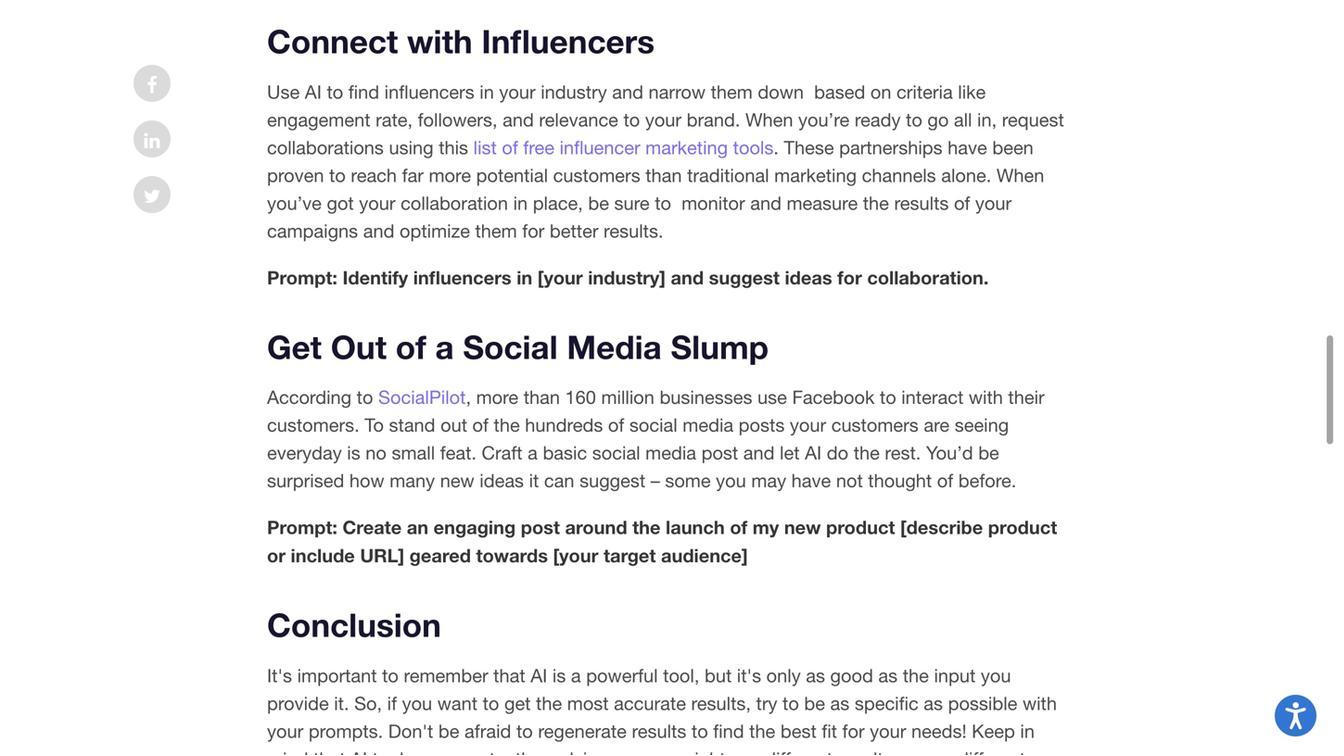 Task type: describe. For each thing, give the bounding box(es) containing it.
–
[[651, 470, 660, 492]]

across
[[898, 749, 953, 756]]

and up free
[[503, 109, 534, 131]]

request
[[1002, 109, 1065, 131]]

can
[[544, 470, 575, 492]]

facebook
[[793, 387, 875, 409]]

the inside prompt: create an engaging post around the launch of my new product [describe product or include url] geared towards [your target audience]
[[633, 517, 661, 539]]

proven
[[267, 165, 324, 186]]

ai inside , more than 160 million businesses use facebook to interact with their customers. to stand out of the hundreds of social media posts your customers are seeing everyday is no small feat. craft a basic social media post and let ai do the rest. you'd be surprised how many new ideas it can suggest – some you may have not thought of before.
[[805, 443, 822, 464]]

thought
[[868, 470, 932, 492]]

influencer
[[560, 137, 641, 158]]

post inside , more than 160 million businesses use facebook to interact with their customers. to stand out of the hundreds of social media posts your customers are seeing everyday is no small feat. craft a basic social media post and let ai do the rest. you'd be surprised how many new ideas it can suggest – some you may have not thought of before.
[[702, 443, 739, 464]]

provide
[[267, 693, 329, 715]]

constantly
[[449, 749, 535, 756]]

find inside use ai to find influencers in your industry and narrow them down  based on criteria like engagement rate, followers, and relevance to your brand. when you're ready to go all in, request collaborations using this
[[349, 81, 379, 103]]

the inside . these partnerships have been proven to reach far more potential customers than traditional marketing channels alone. when you've got your collaboration in place, be sure to  monitor and measure the results of your campaigns and optimize them for better results.
[[863, 192, 889, 214]]

audience]
[[661, 545, 748, 567]]

to up 'might'
[[692, 721, 708, 743]]

ai inside use ai to find influencers in your industry and narrow them down  based on criteria like engagement rate, followers, and relevance to your brand. when you're ready to go all in, request collaborations using this
[[305, 81, 322, 103]]

want
[[438, 693, 478, 715]]

or
[[267, 545, 286, 567]]

to right try at the right bottom of the page
[[783, 693, 799, 715]]

regenerate
[[538, 721, 627, 743]]

facebook image
[[147, 76, 157, 95]]

prompt: for prompt: create an engaging post around the launch of my new product [describe product or include url] geared towards [your target audience]
[[267, 517, 338, 539]]

you've
[[267, 192, 322, 214]]

like
[[958, 81, 986, 103]]

not
[[836, 470, 863, 492]]

0 horizontal spatial results
[[632, 721, 687, 743]]

collaboration
[[401, 192, 508, 214]]

basic
[[543, 443, 587, 464]]

possible
[[948, 693, 1018, 715]]

are inside , more than 160 million businesses use facebook to interact with their customers. to stand out of the hundreds of social media posts your customers are seeing everyday is no small feat. craft a basic social media post and let ai do the rest. you'd be surprised how many new ideas it can suggest – some you may have not thought of before.
[[924, 415, 950, 437]]

keep
[[972, 721, 1016, 743]]

more inside , more than 160 million businesses use facebook to interact with their customers. to stand out of the hundreds of social media posts your customers are seeing everyday is no small feat. craft a basic social media post and let ai do the rest. you'd be surprised how many new ideas it can suggest – some you may have not thought of before.
[[476, 387, 519, 409]]

prompts.
[[309, 721, 383, 743]]

the right do
[[854, 443, 880, 464]]

criteria
[[897, 81, 953, 103]]

to up got
[[329, 165, 346, 186]]

to left go in the top of the page
[[906, 109, 923, 131]]

you right so
[[644, 749, 674, 756]]

million
[[601, 387, 655, 409]]

2 vertical spatial results
[[838, 749, 893, 756]]

rest.
[[885, 443, 921, 464]]

small
[[392, 443, 435, 464]]

of up socialpilot
[[396, 328, 426, 366]]

160
[[565, 387, 596, 409]]

potential
[[476, 165, 548, 186]]

when inside . these partnerships have been proven to reach far more potential customers than traditional marketing channels alone. when you've got your collaboration in place, be sure to  monitor and measure the results of your campaigns and optimize them for better results.
[[997, 165, 1045, 186]]

of inside prompt: create an engaging post around the launch of my new product [describe product or include url] geared towards [your target audience]
[[730, 517, 748, 539]]

find inside it's important to remember that ai is a powerful tool, but it's only as good as the input you provide it. so, if you want to get the most accurate results, try to be as specific as possible with your prompts. don't be afraid to regenerate results to find the best fit for your needs! keep in mind that ai tools are constantly evolving, so you might see different results across differ
[[714, 721, 744, 743]]

new inside prompt: create an engaging post around the launch of my new product [describe product or include url] geared towards [your target audience]
[[785, 517, 821, 539]]

the up craft
[[494, 415, 520, 437]]

measure
[[787, 192, 858, 214]]

go
[[928, 109, 949, 131]]

don't
[[388, 721, 433, 743]]

in up 'get out of a social media slump'
[[517, 267, 533, 289]]

0 vertical spatial social
[[630, 415, 678, 437]]

so
[[619, 749, 639, 756]]

it
[[529, 470, 539, 492]]

your up mind
[[267, 721, 304, 743]]

ideas inside , more than 160 million businesses use facebook to interact with their customers. to stand out of the hundreds of social media posts your customers are seeing everyday is no small feat. craft a basic social media post and let ai do the rest. you'd be surprised how many new ideas it can suggest – some you may have not thought of before.
[[480, 470, 524, 492]]

and down the "traditional"
[[751, 192, 782, 214]]

but
[[705, 666, 732, 687]]

to up if
[[382, 666, 399, 687]]

collaboration.
[[868, 267, 989, 289]]

post inside prompt: create an engaging post around the launch of my new product [describe product or include url] geared towards [your target audience]
[[521, 517, 560, 539]]

you'd
[[927, 443, 974, 464]]

0 horizontal spatial a
[[435, 328, 454, 366]]

the right get
[[536, 693, 562, 715]]

best
[[781, 721, 817, 743]]

to right sure
[[655, 192, 672, 214]]

1 vertical spatial influencers
[[413, 267, 512, 289]]

, more than 160 million businesses use facebook to interact with their customers. to stand out of the hundreds of social media posts your customers are seeing everyday is no small feat. craft a basic social media post and let ai do the rest. you'd be surprised how many new ideas it can suggest – some you may have not thought of before.
[[267, 387, 1045, 492]]

connect
[[267, 22, 398, 60]]

using
[[389, 137, 434, 158]]

fit
[[822, 721, 838, 743]]

include
[[291, 545, 355, 567]]

and up identify
[[363, 220, 395, 242]]

your down specific
[[870, 721, 907, 743]]

as up the fit
[[831, 693, 850, 715]]

prompt: create an engaging post around the launch of my new product [describe product or include url] geared towards [your target audience]
[[267, 517, 1058, 567]]

it's
[[737, 666, 762, 687]]

place,
[[533, 192, 583, 214]]

have inside . these partnerships have been proven to reach far more potential customers than traditional marketing channels alone. when you've got your collaboration in place, be sure to  monitor and measure the results of your campaigns and optimize them for better results.
[[948, 137, 988, 158]]

towards
[[476, 545, 548, 567]]

more inside . these partnerships have been proven to reach far more potential customers than traditional marketing channels alone. when you've got your collaboration in place, be sure to  monitor and measure the results of your campaigns and optimize them for better results.
[[429, 165, 471, 186]]

marketing inside . these partnerships have been proven to reach far more potential customers than traditional marketing channels alone. when you've got your collaboration in place, be sure to  monitor and measure the results of your campaigns and optimize them for better results.
[[775, 165, 857, 186]]

optimize
[[400, 220, 470, 242]]

got
[[327, 192, 354, 214]]

before.
[[959, 470, 1017, 492]]

you right if
[[402, 693, 432, 715]]

results,
[[691, 693, 751, 715]]

and inside , more than 160 million businesses use facebook to interact with their customers. to stand out of the hundreds of social media posts your customers are seeing everyday is no small feat. craft a basic social media post and let ai do the rest. you'd be surprised how many new ideas it can suggest – some you may have not thought of before.
[[744, 443, 775, 464]]

needs!
[[912, 721, 967, 743]]

1 vertical spatial media
[[646, 443, 697, 464]]

target
[[604, 545, 656, 567]]

linkedin image
[[144, 132, 160, 150]]

you up possible
[[981, 666, 1011, 687]]

on
[[871, 81, 892, 103]]

prompt: for prompt: identify influencers in [your industry] and suggest ideas for collaboration.
[[267, 267, 338, 289]]

of inside . these partnerships have been proven to reach far more potential customers than traditional marketing channels alone. when you've got your collaboration in place, be sure to  monitor and measure the results of your campaigns and optimize them for better results.
[[954, 192, 971, 214]]

no
[[366, 443, 387, 464]]

results.
[[604, 220, 664, 242]]

of right "list"
[[502, 137, 518, 158]]

been
[[993, 137, 1034, 158]]

results inside . these partnerships have been proven to reach far more potential customers than traditional marketing channels alone. when you've got your collaboration in place, be sure to  monitor and measure the results of your campaigns and optimize them for better results.
[[895, 192, 949, 214]]

the left input
[[903, 666, 929, 687]]

relevance
[[539, 109, 619, 131]]

so,
[[354, 693, 382, 715]]

evolving,
[[540, 749, 614, 756]]

when inside use ai to find influencers in your industry and narrow them down  based on criteria like engagement rate, followers, and relevance to your brand. when you're ready to go all in, request collaborations using this
[[746, 109, 794, 131]]

customers.
[[267, 415, 360, 437]]

according
[[267, 387, 352, 409]]

0 vertical spatial [your
[[538, 267, 583, 289]]

prompt: identify influencers in [your industry] and suggest ideas for collaboration.
[[267, 267, 989, 289]]

interact
[[902, 387, 964, 409]]

how
[[350, 470, 385, 492]]

have inside , more than 160 million businesses use facebook to interact with their customers. to stand out of the hundreds of social media posts your customers are seeing everyday is no small feat. craft a basic social media post and let ai do the rest. you'd be surprised how many new ideas it can suggest – some you may have not thought of before.
[[792, 470, 831, 492]]

in inside it's important to remember that ai is a powerful tool, but it's only as good as the input you provide it. so, if you want to get the most accurate results, try to be as specific as possible with your prompts. don't be afraid to regenerate results to find the best fit for your needs! keep in mind that ai tools are constantly evolving, so you might see different results across differ
[[1021, 721, 1035, 743]]

1 horizontal spatial that
[[494, 666, 526, 687]]

out
[[441, 415, 467, 437]]

tool,
[[663, 666, 700, 687]]

your down alone.
[[976, 192, 1012, 214]]

1 vertical spatial social
[[592, 443, 641, 464]]

of down you'd
[[938, 470, 954, 492]]

create
[[343, 517, 402, 539]]

reach
[[351, 165, 397, 186]]

be inside , more than 160 million businesses use facebook to interact with their customers. to stand out of the hundreds of social media posts your customers are seeing everyday is no small feat. craft a basic social media post and let ai do the rest. you'd be surprised how many new ideas it can suggest – some you may have not thought of before.
[[979, 443, 1000, 464]]



Task type: vqa. For each thing, say whether or not it's contained in the screenshot.
SAVE
no



Task type: locate. For each thing, give the bounding box(es) containing it.
open accessibe: accessibility options, statement and help image
[[1286, 703, 1307, 730]]

posts
[[739, 415, 785, 437]]

1 vertical spatial ideas
[[480, 470, 524, 492]]

prompt: up "include"
[[267, 517, 338, 539]]

twitter image
[[144, 187, 161, 206]]

for right the fit
[[843, 721, 865, 743]]

influencers
[[385, 81, 475, 103], [413, 267, 512, 289]]

list
[[474, 137, 497, 158]]

than inside , more than 160 million businesses use facebook to interact with their customers. to stand out of the hundreds of social media posts your customers are seeing everyday is no small feat. craft a basic social media post and let ai do the rest. you'd be surprised how many new ideas it can suggest – some you may have not thought of before.
[[524, 387, 560, 409]]

0 horizontal spatial when
[[746, 109, 794, 131]]

be inside . these partnerships have been proven to reach far more potential customers than traditional marketing channels alone. when you've got your collaboration in place, be sure to  monitor and measure the results of your campaigns and optimize them for better results.
[[588, 192, 609, 214]]

0 vertical spatial them
[[711, 81, 753, 103]]

0 vertical spatial post
[[702, 443, 739, 464]]

1 vertical spatial more
[[476, 387, 519, 409]]

0 horizontal spatial have
[[792, 470, 831, 492]]

0 horizontal spatial them
[[475, 220, 517, 242]]

1 horizontal spatial ideas
[[785, 267, 833, 289]]

1 vertical spatial post
[[521, 517, 560, 539]]

you're
[[799, 109, 850, 131]]

your down reach
[[359, 192, 396, 214]]

of right the out
[[473, 415, 489, 437]]

customers up rest.
[[832, 415, 919, 437]]

0 vertical spatial more
[[429, 165, 471, 186]]

results down channels
[[895, 192, 949, 214]]

are down interact
[[924, 415, 950, 437]]

their
[[1009, 387, 1045, 409]]

around
[[565, 517, 628, 539]]

in right keep
[[1021, 721, 1035, 743]]

everyday
[[267, 443, 342, 464]]

post up some
[[702, 443, 739, 464]]

of down million
[[608, 415, 625, 437]]

for inside . these partnerships have been proven to reach far more potential customers than traditional marketing channels alone. when you've got your collaboration in place, be sure to  monitor and measure the results of your campaigns and optimize them for better results.
[[522, 220, 545, 242]]

1 horizontal spatial is
[[553, 666, 566, 687]]

when
[[746, 109, 794, 131], [997, 165, 1045, 186]]

. these partnerships have been proven to reach far more potential customers than traditional marketing channels alone. when you've got your collaboration in place, be sure to  monitor and measure the results of your campaigns and optimize them for better results.
[[267, 137, 1045, 242]]

all
[[954, 109, 973, 131]]

marketing down brand.
[[646, 137, 728, 158]]

to
[[365, 415, 384, 437]]

media up –
[[646, 443, 697, 464]]

0 vertical spatial for
[[522, 220, 545, 242]]

the up the target
[[633, 517, 661, 539]]

1 horizontal spatial them
[[711, 81, 753, 103]]

use
[[758, 387, 787, 409]]

0 vertical spatial suggest
[[709, 267, 780, 289]]

2 prompt: from the top
[[267, 517, 338, 539]]

powerful
[[586, 666, 658, 687]]

it's
[[267, 666, 292, 687]]

1 prompt: from the top
[[267, 267, 338, 289]]

0 horizontal spatial marketing
[[646, 137, 728, 158]]

2 product from the left
[[989, 517, 1058, 539]]

new down feat.
[[440, 470, 475, 492]]

post
[[702, 443, 739, 464], [521, 517, 560, 539]]

you inside , more than 160 million businesses use facebook to interact with their customers. to stand out of the hundreds of social media posts your customers are seeing everyday is no small feat. craft a basic social media post and let ai do the rest. you'd be surprised how many new ideas it can suggest – some you may have not thought of before.
[[716, 470, 746, 492]]

and right industry]
[[671, 267, 704, 289]]

to inside , more than 160 million businesses use facebook to interact with their customers. to stand out of the hundreds of social media posts your customers are seeing everyday is no small feat. craft a basic social media post and let ai do the rest. you'd be surprised how many new ideas it can suggest – some you may have not thought of before.
[[880, 387, 897, 409]]

0 horizontal spatial customers
[[553, 165, 641, 186]]

0 vertical spatial is
[[347, 443, 361, 464]]

as up specific
[[879, 666, 898, 687]]

1 vertical spatial is
[[553, 666, 566, 687]]

it's important to remember that ai is a powerful tool, but it's only as good as the input you provide it. so, if you want to get the most accurate results, try to be as specific as possible with your prompts. don't be afraid to regenerate results to find the best fit for your needs! keep in mind that ai tools are constantly evolving, so you might see different results across differ
[[267, 666, 1057, 756]]

1 vertical spatial them
[[475, 220, 517, 242]]

to
[[327, 81, 343, 103], [624, 109, 640, 131], [906, 109, 923, 131], [329, 165, 346, 186], [655, 192, 672, 214], [357, 387, 373, 409], [880, 387, 897, 409], [382, 666, 399, 687], [483, 693, 499, 715], [783, 693, 799, 715], [517, 721, 533, 743], [692, 721, 708, 743]]

new inside , more than 160 million businesses use facebook to interact with their customers. to stand out of the hundreds of social media posts your customers are seeing everyday is no small feat. craft a basic social media post and let ai do the rest. you'd be surprised how many new ideas it can suggest – some you may have not thought of before.
[[440, 470, 475, 492]]

to left get
[[483, 693, 499, 715]]

to left interact
[[880, 387, 897, 409]]

identify
[[343, 267, 408, 289]]

a up it
[[528, 443, 538, 464]]

this
[[439, 137, 468, 158]]

customers down influencer at left top
[[553, 165, 641, 186]]

2 horizontal spatial with
[[1023, 693, 1057, 715]]

[your
[[538, 267, 583, 289], [553, 545, 599, 567]]

for inside it's important to remember that ai is a powerful tool, but it's only as good as the input you provide it. so, if you want to get the most accurate results, try to be as specific as possible with your prompts. don't be afraid to regenerate results to find the best fit for your needs! keep in mind that ai tools are constantly evolving, so you might see different results across differ
[[843, 721, 865, 743]]

launch
[[666, 517, 725, 539]]

0 horizontal spatial that
[[314, 749, 346, 756]]

product down not
[[826, 517, 896, 539]]

specific
[[855, 693, 919, 715]]

0 horizontal spatial product
[[826, 517, 896, 539]]

for down place,
[[522, 220, 545, 242]]

with up seeing
[[969, 387, 1003, 409]]

1 horizontal spatial customers
[[832, 415, 919, 437]]

and
[[612, 81, 644, 103], [503, 109, 534, 131], [751, 192, 782, 214], [363, 220, 395, 242], [671, 267, 704, 289], [744, 443, 775, 464]]

find up the see
[[714, 721, 744, 743]]

many
[[390, 470, 435, 492]]

2 vertical spatial for
[[843, 721, 865, 743]]

[your down the better
[[538, 267, 583, 289]]

when up the .
[[746, 109, 794, 131]]

more right ,
[[476, 387, 519, 409]]

a inside , more than 160 million businesses use facebook to interact with their customers. to stand out of the hundreds of social media posts your customers are seeing everyday is no small feat. craft a basic social media post and let ai do the rest. you'd be surprised how many new ideas it can suggest – some you may have not thought of before.
[[528, 443, 538, 464]]

these
[[784, 137, 834, 158]]

[your inside prompt: create an engaging post around the launch of my new product [describe product or include url] geared towards [your target audience]
[[553, 545, 599, 567]]

0 horizontal spatial than
[[524, 387, 560, 409]]

0 vertical spatial that
[[494, 666, 526, 687]]

ideas down craft
[[480, 470, 524, 492]]

ai up get
[[531, 666, 548, 687]]

0 vertical spatial with
[[407, 22, 473, 60]]

it.
[[334, 693, 349, 715]]

is
[[347, 443, 361, 464], [553, 666, 566, 687]]

traditional
[[687, 165, 770, 186]]

as right only
[[806, 666, 826, 687]]

a up most
[[571, 666, 581, 687]]

in inside use ai to find influencers in your industry and narrow them down  based on criteria like engagement rate, followers, and relevance to your brand. when you're ready to go all in, request collaborations using this
[[480, 81, 494, 103]]

engaging
[[434, 517, 516, 539]]

a inside it's important to remember that ai is a powerful tool, but it's only as good as the input you provide it. so, if you want to get the most accurate results, try to be as specific as possible with your prompts. don't be afraid to regenerate results to find the best fit for your needs! keep in mind that ai tools are constantly evolving, so you might see different results across differ
[[571, 666, 581, 687]]

0 horizontal spatial find
[[349, 81, 379, 103]]

the down channels
[[863, 192, 889, 214]]

industry]
[[588, 267, 666, 289]]

0 vertical spatial a
[[435, 328, 454, 366]]

1 vertical spatial customers
[[832, 415, 919, 437]]

have up alone.
[[948, 137, 988, 158]]

influencers
[[482, 22, 655, 60]]

engagement
[[267, 109, 371, 131]]

0 vertical spatial tools
[[733, 137, 774, 158]]

1 vertical spatial suggest
[[580, 470, 646, 492]]

might
[[679, 749, 726, 756]]

product down before.
[[989, 517, 1058, 539]]

to up the to
[[357, 387, 373, 409]]

important
[[297, 666, 377, 687]]

with inside it's important to remember that ai is a powerful tool, but it's only as good as the input you provide it. so, if you want to get the most accurate results, try to be as specific as possible with your prompts. don't be afraid to regenerate results to find the best fit for your needs! keep in mind that ai tools are constantly evolving, so you might see different results across differ
[[1023, 693, 1057, 715]]

1 horizontal spatial marketing
[[775, 165, 857, 186]]

be up before.
[[979, 443, 1000, 464]]

as up needs!
[[924, 693, 943, 715]]

sure
[[614, 192, 650, 214]]

feat.
[[440, 443, 477, 464]]

0 horizontal spatial ideas
[[480, 470, 524, 492]]

good
[[831, 666, 874, 687]]

0 vertical spatial customers
[[553, 165, 641, 186]]

customers inside , more than 160 million businesses use facebook to interact with their customers. to stand out of the hundreds of social media posts your customers are seeing everyday is no small feat. craft a basic social media post and let ai do the rest. you'd be surprised how many new ideas it can suggest – some you may have not thought of before.
[[832, 415, 919, 437]]

ai right let
[[805, 443, 822, 464]]

results
[[895, 192, 949, 214], [632, 721, 687, 743], [838, 749, 893, 756]]

influencers inside use ai to find influencers in your industry and narrow them down  based on criteria like engagement rate, followers, and relevance to your brand. when you're ready to go all in, request collaborations using this
[[385, 81, 475, 103]]

seeing
[[955, 415, 1009, 437]]

in inside . these partnerships have been proven to reach far more potential customers than traditional marketing channels alone. when you've got your collaboration in place, be sure to  monitor and measure the results of your campaigns and optimize them for better results.
[[513, 192, 528, 214]]

tools down don't
[[373, 749, 413, 756]]

to up list of free influencer marketing tools
[[624, 109, 640, 131]]

as
[[806, 666, 826, 687], [879, 666, 898, 687], [831, 693, 850, 715], [924, 693, 943, 715]]

1 horizontal spatial find
[[714, 721, 744, 743]]

and left narrow at the top of the page
[[612, 81, 644, 103]]

see
[[731, 749, 760, 756]]

find
[[349, 81, 379, 103], [714, 721, 744, 743]]

1 vertical spatial with
[[969, 387, 1003, 409]]

of down alone.
[[954, 192, 971, 214]]

that down prompts.
[[314, 749, 346, 756]]

them inside use ai to find influencers in your industry and narrow them down  based on criteria like engagement rate, followers, and relevance to your brand. when you're ready to go all in, request collaborations using this
[[711, 81, 753, 103]]

different
[[765, 749, 833, 756]]

1 vertical spatial when
[[997, 165, 1045, 186]]

0 horizontal spatial more
[[429, 165, 471, 186]]

an
[[407, 517, 429, 539]]

are down don't
[[418, 749, 444, 756]]

social right basic
[[592, 443, 641, 464]]

1 horizontal spatial when
[[997, 165, 1045, 186]]

results down specific
[[838, 749, 893, 756]]

,
[[466, 387, 471, 409]]

than up sure
[[646, 165, 682, 186]]

1 horizontal spatial have
[[948, 137, 988, 158]]

geared
[[410, 545, 471, 567]]

suggest
[[709, 267, 780, 289], [580, 470, 646, 492]]

0 vertical spatial new
[[440, 470, 475, 492]]

0 horizontal spatial suggest
[[580, 470, 646, 492]]

only
[[767, 666, 801, 687]]

0 vertical spatial ideas
[[785, 267, 833, 289]]

more down this
[[429, 165, 471, 186]]

0 horizontal spatial post
[[521, 517, 560, 539]]

have down let
[[792, 470, 831, 492]]

tools up the "traditional"
[[733, 137, 774, 158]]

2 horizontal spatial a
[[571, 666, 581, 687]]

influencers up followers,
[[385, 81, 475, 103]]

0 vertical spatial are
[[924, 415, 950, 437]]

0 vertical spatial influencers
[[385, 81, 475, 103]]

in,
[[978, 109, 997, 131]]

suggest up slump
[[709, 267, 780, 289]]

brand.
[[687, 109, 741, 131]]

your down narrow at the top of the page
[[645, 109, 682, 131]]

1 vertical spatial tools
[[373, 749, 413, 756]]

1 vertical spatial are
[[418, 749, 444, 756]]

is left no
[[347, 443, 361, 464]]

prompt: down campaigns in the top left of the page
[[267, 267, 338, 289]]

0 vertical spatial media
[[683, 415, 734, 437]]

1 horizontal spatial than
[[646, 165, 682, 186]]

social
[[463, 328, 558, 366]]

1 product from the left
[[826, 517, 896, 539]]

1 vertical spatial new
[[785, 517, 821, 539]]

ready
[[855, 109, 901, 131]]

.
[[774, 137, 779, 158]]

with right possible
[[1023, 693, 1057, 715]]

1 vertical spatial than
[[524, 387, 560, 409]]

than up hundreds
[[524, 387, 560, 409]]

ai up the engagement
[[305, 81, 322, 103]]

1 horizontal spatial a
[[528, 443, 538, 464]]

some
[[665, 470, 711, 492]]

suggest inside , more than 160 million businesses use facebook to interact with their customers. to stand out of the hundreds of social media posts your customers are seeing everyday is no small feat. craft a basic social media post and let ai do the rest. you'd be surprised how many new ideas it can suggest – some you may have not thought of before.
[[580, 470, 646, 492]]

remember
[[404, 666, 488, 687]]

1 horizontal spatial with
[[969, 387, 1003, 409]]

to down get
[[517, 721, 533, 743]]

0 vertical spatial than
[[646, 165, 682, 186]]

may
[[752, 470, 787, 492]]

your up let
[[790, 415, 827, 437]]

to up the engagement
[[327, 81, 343, 103]]

the up the see
[[750, 721, 776, 743]]

a up socialpilot
[[435, 328, 454, 366]]

industry
[[541, 81, 607, 103]]

with up followers,
[[407, 22, 473, 60]]

ai
[[305, 81, 322, 103], [805, 443, 822, 464], [531, 666, 548, 687], [351, 749, 367, 756]]

0 horizontal spatial is
[[347, 443, 361, 464]]

1 vertical spatial [your
[[553, 545, 599, 567]]

marketing down these
[[775, 165, 857, 186]]

is inside , more than 160 million businesses use facebook to interact with their customers. to stand out of the hundreds of social media posts your customers are seeing everyday is no small feat. craft a basic social media post and let ai do the rest. you'd be surprised how many new ideas it can suggest – some you may have not thought of before.
[[347, 443, 361, 464]]

businesses
[[660, 387, 753, 409]]

1 vertical spatial that
[[314, 749, 346, 756]]

0 vertical spatial marketing
[[646, 137, 728, 158]]

if
[[387, 693, 397, 715]]

use
[[267, 81, 300, 103]]

tools inside it's important to remember that ai is a powerful tool, but it's only as good as the input you provide it. so, if you want to get the most accurate results, try to be as specific as possible with your prompts. don't be afraid to regenerate results to find the best fit for your needs! keep in mind that ai tools are constantly evolving, so you might see different results across differ
[[373, 749, 413, 756]]

socialpilot link
[[378, 387, 466, 409]]

0 vertical spatial find
[[349, 81, 379, 103]]

channels
[[862, 165, 937, 186]]

1 horizontal spatial new
[[785, 517, 821, 539]]

2 horizontal spatial results
[[895, 192, 949, 214]]

better
[[550, 220, 599, 242]]

in up followers,
[[480, 81, 494, 103]]

1 vertical spatial have
[[792, 470, 831, 492]]

get out of a social media slump
[[267, 328, 769, 366]]

ai down prompts.
[[351, 749, 367, 756]]

1 vertical spatial a
[[528, 443, 538, 464]]

when down been
[[997, 165, 1045, 186]]

0 horizontal spatial new
[[440, 470, 475, 492]]

0 vertical spatial have
[[948, 137, 988, 158]]

2 vertical spatial a
[[571, 666, 581, 687]]

1 vertical spatial prompt:
[[267, 517, 338, 539]]

2 vertical spatial with
[[1023, 693, 1057, 715]]

1 horizontal spatial post
[[702, 443, 739, 464]]

get
[[267, 328, 322, 366]]

rate,
[[376, 109, 413, 131]]

connect with influencers
[[267, 22, 655, 60]]

1 horizontal spatial tools
[[733, 137, 774, 158]]

1 vertical spatial results
[[632, 721, 687, 743]]

suggest left –
[[580, 470, 646, 492]]

0 horizontal spatial tools
[[373, 749, 413, 756]]

marketing
[[646, 137, 728, 158], [775, 165, 857, 186]]

0 vertical spatial results
[[895, 192, 949, 214]]

your left industry
[[499, 81, 536, 103]]

1 horizontal spatial results
[[838, 749, 893, 756]]

customers inside . these partnerships have been proven to reach far more potential customers than traditional marketing channels alone. when you've got your collaboration in place, be sure to  monitor and measure the results of your campaigns and optimize them for better results.
[[553, 165, 641, 186]]

results down accurate
[[632, 721, 687, 743]]

alone.
[[942, 165, 992, 186]]

0 vertical spatial prompt:
[[267, 267, 338, 289]]

input
[[934, 666, 976, 687]]

1 horizontal spatial product
[[989, 517, 1058, 539]]

is up regenerate
[[553, 666, 566, 687]]

afraid
[[465, 721, 511, 743]]

find up rate,
[[349, 81, 379, 103]]

that up get
[[494, 666, 526, 687]]

0 horizontal spatial are
[[418, 749, 444, 756]]

of left my
[[730, 517, 748, 539]]

influencers down "optimize"
[[413, 267, 512, 289]]

your inside , more than 160 million businesses use facebook to interact with their customers. to stand out of the hundreds of social media posts your customers are seeing everyday is no small feat. craft a basic social media post and let ai do the rest. you'd be surprised how many new ideas it can suggest – some you may have not thought of before.
[[790, 415, 827, 437]]

be down want
[[439, 721, 460, 743]]

ideas down measure
[[785, 267, 833, 289]]

1 horizontal spatial are
[[924, 415, 950, 437]]

1 vertical spatial marketing
[[775, 165, 857, 186]]

far
[[402, 165, 424, 186]]

is inside it's important to remember that ai is a powerful tool, but it's only as good as the input you provide it. so, if you want to get the most accurate results, try to be as specific as possible with your prompts. don't be afraid to regenerate results to find the best fit for your needs! keep in mind that ai tools are constantly evolving, so you might see different results across differ
[[553, 666, 566, 687]]

socialpilot
[[378, 387, 466, 409]]

new right my
[[785, 517, 821, 539]]

list of free influencer marketing tools link
[[474, 137, 774, 158]]

1 horizontal spatial suggest
[[709, 267, 780, 289]]

be up the fit
[[805, 693, 826, 715]]

your
[[499, 81, 536, 103], [645, 109, 682, 131], [359, 192, 396, 214], [976, 192, 1012, 214], [790, 415, 827, 437], [267, 721, 304, 743], [870, 721, 907, 743]]

1 horizontal spatial more
[[476, 387, 519, 409]]

stand
[[389, 415, 436, 437]]

0 horizontal spatial with
[[407, 22, 473, 60]]

0 vertical spatial when
[[746, 109, 794, 131]]

more
[[429, 165, 471, 186], [476, 387, 519, 409]]

1 vertical spatial for
[[838, 267, 862, 289]]

list of free influencer marketing tools
[[474, 137, 774, 158]]

1 vertical spatial find
[[714, 721, 744, 743]]

prompt: inside prompt: create an engaging post around the launch of my new product [describe product or include url] geared towards [your target audience]
[[267, 517, 338, 539]]

them inside . these partnerships have been proven to reach far more potential customers than traditional marketing channels alone. when you've got your collaboration in place, be sure to  monitor and measure the results of your campaigns and optimize them for better results.
[[475, 220, 517, 242]]

are inside it's important to remember that ai is a powerful tool, but it's only as good as the input you provide it. so, if you want to get the most accurate results, try to be as specific as possible with your prompts. don't be afraid to regenerate results to find the best fit for your needs! keep in mind that ai tools are constantly evolving, so you might see different results across differ
[[418, 749, 444, 756]]

[your down around
[[553, 545, 599, 567]]

with inside , more than 160 million businesses use facebook to interact with their customers. to stand out of the hundreds of social media posts your customers are seeing everyday is no small feat. craft a basic social media post and let ai do the rest. you'd be surprised how many new ideas it can suggest – some you may have not thought of before.
[[969, 387, 1003, 409]]

than inside . these partnerships have been proven to reach far more potential customers than traditional marketing channels alone. when you've got your collaboration in place, be sure to  monitor and measure the results of your campaigns and optimize them for better results.
[[646, 165, 682, 186]]



